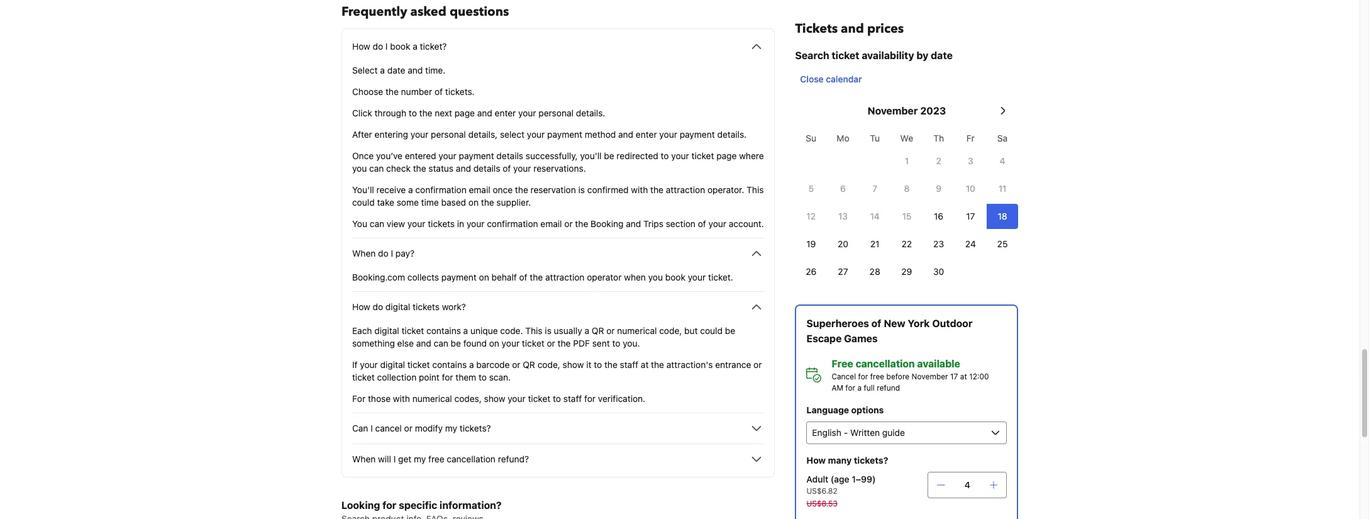 Task type: vqa. For each thing, say whether or not it's contained in the screenshot.
CONFIRMED
yes



Task type: describe. For each thing, give the bounding box(es) containing it.
0 vertical spatial personal
[[539, 108, 574, 118]]

digital for your
[[380, 359, 405, 370]]

redirected
[[617, 150, 659, 161]]

adult
[[807, 474, 829, 485]]

and left time.
[[408, 65, 423, 76]]

16 November 2023 checkbox
[[923, 204, 955, 229]]

search ticket availability by date
[[795, 50, 953, 61]]

29
[[902, 266, 912, 277]]

reservation
[[531, 184, 576, 195]]

after entering your personal details, select your payment method and enter your payment details.
[[352, 129, 747, 140]]

30 November 2023 checkbox
[[923, 259, 955, 284]]

some
[[397, 197, 419, 208]]

30
[[934, 266, 944, 277]]

and up details,
[[477, 108, 493, 118]]

free for cancellation
[[870, 372, 885, 381]]

entering
[[375, 129, 408, 140]]

1 horizontal spatial tickets?
[[854, 455, 888, 466]]

how do i book a ticket? button
[[352, 39, 765, 54]]

operator
[[587, 272, 622, 283]]

games
[[844, 333, 878, 344]]

25
[[998, 239, 1008, 249]]

7 November 2023 checkbox
[[859, 176, 891, 201]]

24 November 2023 checkbox
[[955, 232, 987, 257]]

can inside once you've entered your payment details successfully, you'll be redirected to your ticket page where you can check the status and details of your reservations.
[[369, 163, 384, 174]]

if
[[352, 359, 358, 370]]

and up redirected
[[619, 129, 634, 140]]

28
[[870, 266, 881, 277]]

will
[[378, 454, 391, 464]]

sent
[[593, 338, 610, 349]]

21 November 2023 checkbox
[[859, 232, 891, 257]]

once
[[493, 184, 513, 195]]

17 November 2023 checkbox
[[955, 204, 987, 229]]

or up 'sent'
[[607, 325, 615, 336]]

4 inside option
[[1000, 155, 1006, 166]]

how do i book a ticket? element
[[352, 54, 765, 230]]

of inside superheroes of new york outdoor escape games
[[872, 318, 882, 329]]

barcode
[[477, 359, 510, 370]]

once
[[352, 150, 374, 161]]

11 November 2023 checkbox
[[987, 176, 1019, 201]]

or right entrance
[[754, 359, 762, 370]]

a up found
[[464, 325, 468, 336]]

this inside each digital ticket contains a unique code. this is usually a qr or numerical code, but could be something else and can be found on your ticket or the pdf sent to you.
[[526, 325, 543, 336]]

20
[[838, 239, 849, 249]]

view
[[387, 218, 405, 229]]

payment up work?
[[442, 272, 477, 283]]

22 November 2023 checkbox
[[891, 232, 923, 257]]

confirmation inside you'll receive a confirmation email once the reservation is confirmed with the attraction operator. this could take some time based on the supplier.
[[416, 184, 467, 195]]

tickets inside how do i book a ticket? element
[[428, 218, 455, 229]]

availability
[[862, 50, 914, 61]]

but
[[685, 325, 698, 336]]

10
[[966, 183, 976, 194]]

asked
[[411, 3, 447, 20]]

8 November 2023 checkbox
[[891, 176, 923, 201]]

collects
[[408, 272, 439, 283]]

4 November 2023 checkbox
[[987, 149, 1019, 174]]

close
[[800, 74, 824, 84]]

operator.
[[708, 184, 745, 195]]

or inside can i cancel or modify my tickets? dropdown button
[[404, 423, 413, 434]]

booking.com collects payment on behalf of the attraction operator when you book your ticket.
[[352, 272, 734, 283]]

could inside each digital ticket contains a unique code. this is usually a qr or numerical code, but could be something else and can be found on your ticket or the pdf sent to you.
[[701, 325, 723, 336]]

1–99)
[[852, 474, 876, 485]]

can
[[352, 423, 368, 434]]

the left booking
[[575, 218, 589, 229]]

status
[[429, 163, 454, 174]]

the inside each digital ticket contains a unique code. this is usually a qr or numerical code, but could be something else and can be found on your ticket or the pdf sent to you.
[[558, 338, 571, 349]]

tickets inside "how do digital tickets work?" 'dropdown button'
[[413, 301, 440, 312]]

else
[[398, 338, 414, 349]]

those
[[368, 393, 391, 404]]

ticket down if
[[352, 372, 375, 383]]

a up pdf
[[585, 325, 590, 336]]

qr inside the if your digital ticket contains a barcode or qr code, show it to the staff at the attraction's entrance or ticket collection point for them to scan.
[[523, 359, 535, 370]]

digital for do
[[386, 301, 410, 312]]

when
[[624, 272, 646, 283]]

pdf
[[573, 338, 590, 349]]

3 November 2023 checkbox
[[955, 149, 987, 174]]

can i cancel or modify my tickets? button
[[352, 421, 765, 436]]

my inside can i cancel or modify my tickets? dropdown button
[[445, 423, 457, 434]]

adult (age 1–99) us$6.82
[[807, 474, 876, 496]]

can inside each digital ticket contains a unique code. this is usually a qr or numerical code, but could be something else and can be found on your ticket or the pdf sent to you.
[[434, 338, 449, 349]]

0 vertical spatial details
[[497, 150, 524, 161]]

qr inside each digital ticket contains a unique code. this is usually a qr or numerical code, but could be something else and can be found on your ticket or the pdf sent to you.
[[592, 325, 604, 336]]

email inside you'll receive a confirmation email once the reservation is confirmed with the attraction operator. this could take some time based on the supplier.
[[469, 184, 491, 195]]

for left verification.
[[585, 393, 596, 404]]

0 vertical spatial details.
[[576, 108, 606, 118]]

prices
[[867, 20, 904, 37]]

each
[[352, 325, 372, 336]]

15 November 2023 checkbox
[[891, 204, 923, 229]]

ticket up point
[[408, 359, 430, 370]]

to down the if your digital ticket contains a barcode or qr code, show it to the staff at the attraction's entrance or ticket collection point for them to scan. on the bottom
[[553, 393, 561, 404]]

choose
[[352, 86, 383, 97]]

14
[[870, 211, 880, 222]]

0 vertical spatial november
[[868, 105, 918, 116]]

frequently
[[342, 3, 408, 20]]

the up trips
[[651, 184, 664, 195]]

19
[[807, 239, 816, 249]]

18 cell
[[987, 201, 1019, 229]]

when for when will i get my free cancellation refund?
[[352, 454, 376, 464]]

when do i pay? button
[[352, 246, 765, 261]]

to inside once you've entered your payment details successfully, you'll be redirected to your ticket page where you can check the status and details of your reservations.
[[661, 150, 669, 161]]

and inside once you've entered your payment details successfully, you'll be redirected to your ticket page where you can check the status and details of your reservations.
[[456, 163, 471, 174]]

page inside once you've entered your payment details successfully, you'll be redirected to your ticket page where you can check the status and details of your reservations.
[[717, 150, 737, 161]]

choose the number of tickets.
[[352, 86, 475, 97]]

i for pay?
[[391, 248, 393, 259]]

12
[[807, 211, 816, 222]]

digital inside each digital ticket contains a unique code. this is usually a qr or numerical code, but could be something else and can be found on your ticket or the pdf sent to you.
[[375, 325, 399, 336]]

27 November 2023 checkbox
[[827, 259, 859, 284]]

collection
[[377, 372, 417, 383]]

calendar
[[826, 74, 862, 84]]

you'll
[[352, 184, 374, 195]]

search
[[795, 50, 830, 61]]

pay?
[[396, 248, 415, 259]]

for left specific
[[383, 500, 397, 511]]

your inside the if your digital ticket contains a barcode or qr code, show it to the staff at the attraction's entrance or ticket collection point for them to scan.
[[360, 359, 378, 370]]

20 November 2023 checkbox
[[827, 232, 859, 257]]

7
[[873, 183, 878, 194]]

ticket down code.
[[522, 338, 545, 349]]

us$8.53
[[807, 499, 838, 508]]

1 vertical spatial book
[[666, 272, 686, 283]]

november inside free cancellation available cancel for free before november 17 at 12:00 am for a full refund
[[912, 372, 948, 381]]

cancellation inside free cancellation available cancel for free before november 17 at 12:00 am for a full refund
[[856, 358, 915, 369]]

0 horizontal spatial show
[[484, 393, 506, 404]]

payment up successfully,
[[548, 129, 583, 140]]

or right barcode
[[512, 359, 521, 370]]

the right it
[[605, 359, 618, 370]]

superheroes
[[807, 318, 869, 329]]

how for how many tickets?
[[807, 455, 826, 466]]

ticket up the else
[[402, 325, 424, 336]]

on inside each digital ticket contains a unique code. this is usually a qr or numerical code, but could be something else and can be found on your ticket or the pdf sent to you.
[[489, 338, 500, 349]]

code, inside the if your digital ticket contains a barcode or qr code, show it to the staff at the attraction's entrance or ticket collection point for them to scan.
[[538, 359, 561, 370]]

2 horizontal spatial be
[[725, 325, 736, 336]]

code, inside each digital ticket contains a unique code. this is usually a qr or numerical code, but could be something else and can be found on your ticket or the pdf sent to you.
[[660, 325, 682, 336]]

1 vertical spatial on
[[479, 272, 489, 283]]

section
[[666, 218, 696, 229]]

or inside how do i book a ticket? element
[[565, 218, 573, 229]]

and inside each digital ticket contains a unique code. this is usually a qr or numerical code, but could be something else and can be found on your ticket or the pdf sent to you.
[[416, 338, 432, 349]]

2
[[936, 155, 942, 166]]

0 horizontal spatial numerical
[[413, 393, 452, 404]]

for right am
[[846, 383, 856, 393]]

how do digital tickets work? element
[[352, 315, 765, 405]]

i right can
[[371, 423, 373, 434]]

to down choose the number of tickets.
[[409, 108, 417, 118]]

0 horizontal spatial 4
[[965, 480, 971, 490]]

13 November 2023 checkbox
[[827, 204, 859, 229]]

entrance
[[716, 359, 752, 370]]

2023
[[921, 105, 946, 116]]

tickets and prices
[[795, 20, 904, 37]]

booking.com
[[352, 272, 405, 283]]

refund
[[877, 383, 900, 393]]

when do i pay?
[[352, 248, 415, 259]]

26 November 2023 checkbox
[[795, 259, 827, 284]]

1 vertical spatial can
[[370, 218, 385, 229]]

check
[[386, 163, 411, 174]]

for up full
[[858, 372, 868, 381]]

3
[[968, 155, 974, 166]]

do for pay?
[[378, 248, 389, 259]]

5 November 2023 checkbox
[[795, 176, 827, 201]]

19 November 2023 checkbox
[[795, 232, 827, 257]]

to inside each digital ticket contains a unique code. this is usually a qr or numerical code, but could be something else and can be found on your ticket or the pdf sent to you.
[[613, 338, 621, 349]]

click
[[352, 108, 372, 118]]

click through to the next page and enter your personal details.
[[352, 108, 606, 118]]

date inside how do i book a ticket? element
[[387, 65, 406, 76]]

am
[[832, 383, 844, 393]]

the left next
[[420, 108, 433, 118]]

the up the through on the top of page
[[386, 86, 399, 97]]

0 vertical spatial date
[[931, 50, 953, 61]]

or down usually
[[547, 338, 556, 349]]

1 vertical spatial details.
[[718, 129, 747, 140]]

verification.
[[598, 393, 646, 404]]

a inside 'dropdown button'
[[413, 41, 418, 52]]

12 November 2023 checkbox
[[795, 204, 827, 229]]

numerical inside each digital ticket contains a unique code. this is usually a qr or numerical code, but could be something else and can be found on your ticket or the pdf sent to you.
[[618, 325, 657, 336]]

payment inside once you've entered your payment details successfully, you'll be redirected to your ticket page where you can check the status and details of your reservations.
[[459, 150, 494, 161]]

and left trips
[[626, 218, 641, 229]]

time
[[421, 197, 439, 208]]

looking for specific information?
[[342, 500, 502, 511]]

a inside you'll receive a confirmation email once the reservation is confirmed with the attraction operator. this could take some time based on the supplier.
[[408, 184, 413, 195]]

1 horizontal spatial you
[[649, 272, 663, 283]]

14 November 2023 checkbox
[[859, 204, 891, 229]]

9 November 2023 checkbox
[[923, 176, 955, 201]]

for those with numerical codes, show your ticket to staff for verification.
[[352, 393, 646, 404]]

modify
[[415, 423, 443, 434]]

0 horizontal spatial be
[[451, 338, 461, 349]]

the down when do i pay? dropdown button
[[530, 272, 543, 283]]



Task type: locate. For each thing, give the bounding box(es) containing it.
how do digital tickets work?
[[352, 301, 466, 312]]

1 vertical spatial enter
[[636, 129, 657, 140]]

1 horizontal spatial qr
[[592, 325, 604, 336]]

0 horizontal spatial qr
[[523, 359, 535, 370]]

a up some
[[408, 184, 413, 195]]

you've
[[376, 150, 403, 161]]

a left ticket? on the left of page
[[413, 41, 418, 52]]

of left new
[[872, 318, 882, 329]]

staff inside the if your digital ticket contains a barcode or qr code, show it to the staff at the attraction's entrance or ticket collection point for them to scan.
[[620, 359, 639, 370]]

before
[[887, 372, 910, 381]]

1 horizontal spatial page
[[717, 150, 737, 161]]

numerical up you.
[[618, 325, 657, 336]]

a up them
[[469, 359, 474, 370]]

1 when from the top
[[352, 248, 376, 259]]

1 vertical spatial cancellation
[[447, 454, 496, 464]]

0 vertical spatial code,
[[660, 325, 682, 336]]

with down 'collection' on the left bottom
[[393, 393, 410, 404]]

1 vertical spatial qr
[[523, 359, 535, 370]]

specific
[[399, 500, 437, 511]]

tickets? inside dropdown button
[[460, 423, 491, 434]]

1 horizontal spatial date
[[931, 50, 953, 61]]

1 vertical spatial free
[[429, 454, 445, 464]]

2 vertical spatial be
[[451, 338, 461, 349]]

is left usually
[[545, 325, 552, 336]]

free for will
[[429, 454, 445, 464]]

0 vertical spatial 17
[[966, 211, 975, 222]]

0 horizontal spatial free
[[429, 454, 445, 464]]

do up select
[[373, 41, 383, 52]]

escape
[[807, 333, 842, 344]]

digital up "something"
[[375, 325, 399, 336]]

your inside each digital ticket contains a unique code. this is usually a qr or numerical code, but could be something else and can be found on your ticket or the pdf sent to you.
[[502, 338, 520, 349]]

1 horizontal spatial enter
[[636, 129, 657, 140]]

23 November 2023 checkbox
[[923, 232, 955, 257]]

you
[[352, 163, 367, 174], [649, 272, 663, 283]]

1 horizontal spatial show
[[563, 359, 584, 370]]

16
[[934, 211, 944, 222]]

enter
[[495, 108, 516, 118], [636, 129, 657, 140]]

17 down 10 option
[[966, 211, 975, 222]]

2 when from the top
[[352, 454, 376, 464]]

frequently asked questions
[[342, 3, 509, 20]]

0 horizontal spatial could
[[352, 197, 375, 208]]

0 horizontal spatial code,
[[538, 359, 561, 370]]

if your digital ticket contains a barcode or qr code, show it to the staff at the attraction's entrance or ticket collection point for them to scan.
[[352, 359, 762, 383]]

1 horizontal spatial details.
[[718, 129, 747, 140]]

i inside 'dropdown button'
[[386, 41, 388, 52]]

successfully,
[[526, 150, 578, 161]]

payment up operator.
[[680, 129, 715, 140]]

1 horizontal spatial at
[[961, 372, 967, 381]]

to right it
[[594, 359, 602, 370]]

cancel
[[832, 372, 856, 381]]

0 horizontal spatial my
[[414, 454, 426, 464]]

of left tickets.
[[435, 86, 443, 97]]

for inside the if your digital ticket contains a barcode or qr code, show it to the staff at the attraction's entrance or ticket collection point for them to scan.
[[442, 372, 453, 383]]

0 vertical spatial attraction
[[666, 184, 706, 195]]

how
[[352, 41, 371, 52], [352, 301, 371, 312], [807, 455, 826, 466]]

you.
[[623, 338, 640, 349]]

1 vertical spatial digital
[[375, 325, 399, 336]]

once you've entered your payment details successfully, you'll be redirected to your ticket page where you can check the status and details of your reservations.
[[352, 150, 764, 174]]

the up the supplier. at left top
[[515, 184, 528, 195]]

ticket?
[[420, 41, 447, 52]]

0 vertical spatial numerical
[[618, 325, 657, 336]]

1 horizontal spatial with
[[631, 184, 648, 195]]

1 vertical spatial attraction
[[546, 272, 585, 283]]

unique
[[471, 325, 498, 336]]

i for book
[[386, 41, 388, 52]]

23
[[934, 239, 944, 249]]

it
[[587, 359, 592, 370]]

cancel
[[375, 423, 402, 434]]

november 2023
[[868, 105, 946, 116]]

details. up method at the top
[[576, 108, 606, 118]]

1 horizontal spatial staff
[[620, 359, 639, 370]]

when left will
[[352, 454, 376, 464]]

1 vertical spatial is
[[545, 325, 552, 336]]

(age
[[831, 474, 850, 485]]

information?
[[440, 500, 502, 511]]

1 vertical spatial email
[[541, 218, 562, 229]]

payment down details,
[[459, 150, 494, 161]]

or down you'll receive a confirmation email once the reservation is confirmed with the attraction operator. this could take some time based on the supplier.
[[565, 218, 573, 229]]

of right behalf
[[520, 272, 528, 283]]

free
[[832, 358, 853, 369]]

book inside 'dropdown button'
[[390, 41, 411, 52]]

my right get
[[414, 454, 426, 464]]

fr
[[967, 133, 975, 143]]

1 vertical spatial date
[[387, 65, 406, 76]]

staff down you.
[[620, 359, 639, 370]]

with right confirmed
[[631, 184, 648, 195]]

when inside dropdown button
[[352, 454, 376, 464]]

looking
[[342, 500, 380, 511]]

th
[[934, 133, 944, 143]]

trips
[[644, 218, 664, 229]]

0 vertical spatial digital
[[386, 301, 410, 312]]

0 horizontal spatial 17
[[951, 372, 958, 381]]

tickets left in
[[428, 218, 455, 229]]

supplier.
[[497, 197, 531, 208]]

0 horizontal spatial book
[[390, 41, 411, 52]]

can left found
[[434, 338, 449, 349]]

0 vertical spatial qr
[[592, 325, 604, 336]]

with inside you'll receive a confirmation email once the reservation is confirmed with the attraction operator. this could take some time based on the supplier.
[[631, 184, 648, 195]]

i inside dropdown button
[[394, 454, 396, 464]]

21
[[871, 239, 880, 249]]

is for this
[[545, 325, 552, 336]]

or right cancel
[[404, 423, 413, 434]]

the down once
[[481, 197, 494, 208]]

0 vertical spatial be
[[604, 150, 615, 161]]

numerical down point
[[413, 393, 452, 404]]

13
[[839, 211, 848, 222]]

0 vertical spatial confirmation
[[416, 184, 467, 195]]

26
[[806, 266, 817, 277]]

the left the attraction's
[[651, 359, 665, 370]]

contains inside each digital ticket contains a unique code. this is usually a qr or numerical code, but could be something else and can be found on your ticket or the pdf sent to you.
[[427, 325, 461, 336]]

mo
[[837, 133, 850, 143]]

1 horizontal spatial free
[[870, 372, 885, 381]]

code.
[[501, 325, 523, 336]]

to left you.
[[613, 338, 621, 349]]

do inside when do i pay? dropdown button
[[378, 248, 389, 259]]

scan.
[[489, 372, 511, 383]]

1 horizontal spatial is
[[579, 184, 585, 195]]

with inside how do digital tickets work? element
[[393, 393, 410, 404]]

0 vertical spatial page
[[455, 108, 475, 118]]

free cancellation available cancel for free before november 17 at 12:00 am for a full refund
[[832, 358, 989, 393]]

at up verification.
[[641, 359, 649, 370]]

my right modify
[[445, 423, 457, 434]]

at inside the if your digital ticket contains a barcode or qr code, show it to the staff at the attraction's entrance or ticket collection point for them to scan.
[[641, 359, 649, 370]]

enter up redirected
[[636, 129, 657, 140]]

1 vertical spatial at
[[961, 372, 967, 381]]

how up adult
[[807, 455, 826, 466]]

0 horizontal spatial personal
[[431, 129, 466, 140]]

0 horizontal spatial attraction
[[546, 272, 585, 283]]

1 horizontal spatial cancellation
[[856, 358, 915, 369]]

method
[[585, 129, 616, 140]]

york
[[908, 318, 930, 329]]

i
[[386, 41, 388, 52], [391, 248, 393, 259], [371, 423, 373, 434], [394, 454, 396, 464]]

1 November 2023 checkbox
[[891, 149, 923, 174]]

new
[[884, 318, 906, 329]]

1 horizontal spatial personal
[[539, 108, 574, 118]]

how do digital tickets work? button
[[352, 300, 765, 315]]

be
[[604, 150, 615, 161], [725, 325, 736, 336], [451, 338, 461, 349]]

details down select
[[497, 150, 524, 161]]

when inside dropdown button
[[352, 248, 376, 259]]

tickets? down codes,
[[460, 423, 491, 434]]

1 vertical spatial do
[[378, 248, 389, 259]]

i left pay?
[[391, 248, 393, 259]]

0 vertical spatial contains
[[427, 325, 461, 336]]

when up booking.com
[[352, 248, 376, 259]]

this right code.
[[526, 325, 543, 336]]

of inside once you've entered your payment details successfully, you'll be redirected to your ticket page where you can check the status and details of your reservations.
[[503, 163, 511, 174]]

ticket.
[[709, 272, 734, 283]]

grid containing su
[[795, 126, 1019, 284]]

15
[[902, 211, 912, 222]]

2 vertical spatial can
[[434, 338, 449, 349]]

on down unique
[[489, 338, 500, 349]]

staff
[[620, 359, 639, 370], [564, 393, 582, 404]]

0 vertical spatial do
[[373, 41, 383, 52]]

0 horizontal spatial you
[[352, 163, 367, 174]]

i for get
[[394, 454, 396, 464]]

personal
[[539, 108, 574, 118], [431, 129, 466, 140]]

10 November 2023 checkbox
[[955, 176, 987, 201]]

behalf
[[492, 272, 517, 283]]

17 inside free cancellation available cancel for free before november 17 at 12:00 am for a full refund
[[951, 372, 958, 381]]

0 horizontal spatial tickets?
[[460, 423, 491, 434]]

0 vertical spatial staff
[[620, 359, 639, 370]]

1 horizontal spatial could
[[701, 325, 723, 336]]

tickets left work?
[[413, 301, 440, 312]]

1 vertical spatial details
[[474, 163, 501, 174]]

28 November 2023 checkbox
[[859, 259, 891, 284]]

you down once
[[352, 163, 367, 174]]

1 vertical spatial show
[[484, 393, 506, 404]]

and right the else
[[416, 338, 432, 349]]

1 horizontal spatial numerical
[[618, 325, 657, 336]]

ticket up operator.
[[692, 150, 715, 161]]

8
[[904, 183, 910, 194]]

a right select
[[380, 65, 385, 76]]

1 vertical spatial tickets?
[[854, 455, 888, 466]]

with
[[631, 184, 648, 195], [393, 393, 410, 404]]

12:00
[[970, 372, 989, 381]]

free inside dropdown button
[[429, 454, 445, 464]]

1 vertical spatial personal
[[431, 129, 466, 140]]

details. up where
[[718, 129, 747, 140]]

is for reservation
[[579, 184, 585, 195]]

1 vertical spatial code,
[[538, 359, 561, 370]]

attraction inside you'll receive a confirmation email once the reservation is confirmed with the attraction operator. this could take some time based on the supplier.
[[666, 184, 706, 195]]

get
[[398, 454, 412, 464]]

a
[[413, 41, 418, 52], [380, 65, 385, 76], [408, 184, 413, 195], [464, 325, 468, 336], [585, 325, 590, 336], [469, 359, 474, 370], [858, 383, 862, 393]]

0 vertical spatial cancellation
[[856, 358, 915, 369]]

0 vertical spatial tickets
[[428, 218, 455, 229]]

november down available
[[912, 372, 948, 381]]

my inside when will i get my free cancellation refund? dropdown button
[[414, 454, 426, 464]]

0 vertical spatial can
[[369, 163, 384, 174]]

select
[[352, 65, 378, 76]]

is inside you'll receive a confirmation email once the reservation is confirmed with the attraction operator. this could take some time based on the supplier.
[[579, 184, 585, 195]]

staff down the if your digital ticket contains a barcode or qr code, show it to the staff at the attraction's entrance or ticket collection point for them to scan. on the bottom
[[564, 393, 582, 404]]

of right section
[[698, 218, 707, 229]]

ticket up calendar
[[832, 50, 860, 61]]

personal down next
[[431, 129, 466, 140]]

november up we
[[868, 105, 918, 116]]

1 vertical spatial how
[[352, 301, 371, 312]]

1 vertical spatial confirmation
[[487, 218, 538, 229]]

where
[[740, 150, 764, 161]]

1 vertical spatial tickets
[[413, 301, 440, 312]]

25 November 2023 checkbox
[[987, 232, 1019, 257]]

language
[[807, 405, 849, 415]]

confirmation up time
[[416, 184, 467, 195]]

entered
[[405, 150, 436, 161]]

1 vertical spatial 4
[[965, 480, 971, 490]]

1 vertical spatial november
[[912, 372, 948, 381]]

of
[[435, 86, 443, 97], [503, 163, 511, 174], [698, 218, 707, 229], [520, 272, 528, 283], [872, 318, 882, 329]]

you inside once you've entered your payment details successfully, you'll be redirected to your ticket page where you can check the status and details of your reservations.
[[352, 163, 367, 174]]

0 horizontal spatial details.
[[576, 108, 606, 118]]

at inside free cancellation available cancel for free before november 17 at 12:00 am for a full refund
[[961, 372, 967, 381]]

tu
[[870, 133, 880, 143]]

0 vertical spatial you
[[352, 163, 367, 174]]

details.
[[576, 108, 606, 118], [718, 129, 747, 140]]

digital inside "how do digital tickets work?" 'dropdown button'
[[386, 301, 410, 312]]

book up select a date and time.
[[390, 41, 411, 52]]

digital inside the if your digital ticket contains a barcode or qr code, show it to the staff at the attraction's entrance or ticket collection point for them to scan.
[[380, 359, 405, 370]]

cancellation inside when will i get my free cancellation refund? dropdown button
[[447, 454, 496, 464]]

the down entered
[[413, 163, 426, 174]]

options
[[851, 405, 884, 415]]

page
[[455, 108, 475, 118], [717, 150, 737, 161]]

code,
[[660, 325, 682, 336], [538, 359, 561, 370]]

be up entrance
[[725, 325, 736, 336]]

6
[[840, 183, 846, 194]]

0 horizontal spatial page
[[455, 108, 475, 118]]

1 horizontal spatial code,
[[660, 325, 682, 336]]

on right the based
[[469, 197, 479, 208]]

payment
[[548, 129, 583, 140], [680, 129, 715, 140], [459, 150, 494, 161], [442, 272, 477, 283]]

when for when do i pay?
[[352, 248, 376, 259]]

do for tickets
[[373, 301, 383, 312]]

0 horizontal spatial enter
[[495, 108, 516, 118]]

1 vertical spatial numerical
[[413, 393, 452, 404]]

1 horizontal spatial email
[[541, 218, 562, 229]]

this inside you'll receive a confirmation email once the reservation is confirmed with the attraction operator. this could take some time based on the supplier.
[[747, 184, 764, 195]]

show inside the if your digital ticket contains a barcode or qr code, show it to the staff at the attraction's entrance or ticket collection point for them to scan.
[[563, 359, 584, 370]]

2 November 2023 checkbox
[[923, 149, 955, 174]]

is left confirmed
[[579, 184, 585, 195]]

and right the status
[[456, 163, 471, 174]]

27
[[838, 266, 848, 277]]

attraction down when do i pay? dropdown button
[[546, 272, 585, 283]]

work?
[[442, 301, 466, 312]]

a inside the if your digital ticket contains a barcode or qr code, show it to the staff at the attraction's entrance or ticket collection point for them to scan.
[[469, 359, 474, 370]]

free up full
[[870, 372, 885, 381]]

1 horizontal spatial confirmation
[[487, 218, 538, 229]]

0 vertical spatial 4
[[1000, 155, 1006, 166]]

page left where
[[717, 150, 737, 161]]

18 November 2023 checkbox
[[987, 204, 1019, 229]]

email down you'll receive a confirmation email once the reservation is confirmed with the attraction operator. this could take some time based on the supplier.
[[541, 218, 562, 229]]

do for book
[[373, 41, 383, 52]]

0 vertical spatial could
[[352, 197, 375, 208]]

contains down work?
[[427, 325, 461, 336]]

0 horizontal spatial this
[[526, 325, 543, 336]]

ticket down the if your digital ticket contains a barcode or qr code, show it to the staff at the attraction's entrance or ticket collection point for them to scan. on the bottom
[[528, 393, 551, 404]]

for
[[352, 393, 366, 404]]

how for how do digital tickets work?
[[352, 301, 371, 312]]

0 horizontal spatial email
[[469, 184, 491, 195]]

ticket inside once you've entered your payment details successfully, you'll be redirected to your ticket page where you can check the status and details of your reservations.
[[692, 150, 715, 161]]

0 vertical spatial when
[[352, 248, 376, 259]]

do inside how do i book a ticket? 'dropdown button'
[[373, 41, 383, 52]]

take
[[377, 197, 395, 208]]

1 vertical spatial contains
[[433, 359, 467, 370]]

can right the you
[[370, 218, 385, 229]]

show left it
[[563, 359, 584, 370]]

the down usually
[[558, 338, 571, 349]]

qr down each digital ticket contains a unique code. this is usually a qr or numerical code, but could be something else and can be found on your ticket or the pdf sent to you.
[[523, 359, 535, 370]]

29 November 2023 checkbox
[[891, 259, 923, 284]]

them
[[456, 372, 477, 383]]

language options
[[807, 405, 884, 415]]

date right by
[[931, 50, 953, 61]]

2 vertical spatial do
[[373, 301, 383, 312]]

the inside once you've entered your payment details successfully, you'll be redirected to your ticket page where you can check the status and details of your reservations.
[[413, 163, 426, 174]]

in
[[457, 218, 465, 229]]

17 inside option
[[966, 211, 975, 222]]

cancellation left refund?
[[447, 454, 496, 464]]

be inside once you've entered your payment details successfully, you'll be redirected to your ticket page where you can check the status and details of your reservations.
[[604, 150, 615, 161]]

1 vertical spatial staff
[[564, 393, 582, 404]]

0 horizontal spatial confirmation
[[416, 184, 467, 195]]

0 horizontal spatial date
[[387, 65, 406, 76]]

1 vertical spatial you
[[649, 272, 663, 283]]

do inside "how do digital tickets work?" 'dropdown button'
[[373, 301, 383, 312]]

22
[[902, 239, 912, 249]]

my
[[445, 423, 457, 434], [414, 454, 426, 464]]

contains inside the if your digital ticket contains a barcode or qr code, show it to the staff at the attraction's entrance or ticket collection point for them to scan.
[[433, 359, 467, 370]]

could right but
[[701, 325, 723, 336]]

could down you'll
[[352, 197, 375, 208]]

select
[[500, 129, 525, 140]]

is
[[579, 184, 585, 195], [545, 325, 552, 336]]

how for how do i book a ticket?
[[352, 41, 371, 52]]

of up once
[[503, 163, 511, 174]]

1 horizontal spatial my
[[445, 423, 457, 434]]

could inside you'll receive a confirmation email once the reservation is confirmed with the attraction operator. this could take some time based on the supplier.
[[352, 197, 375, 208]]

digital down booking.com
[[386, 301, 410, 312]]

show
[[563, 359, 584, 370], [484, 393, 506, 404]]

personal up after entering your personal details, select your payment method and enter your payment details.
[[539, 108, 574, 118]]

attraction up section
[[666, 184, 706, 195]]

to down barcode
[[479, 372, 487, 383]]

1 vertical spatial my
[[414, 454, 426, 464]]

1 vertical spatial this
[[526, 325, 543, 336]]

free inside free cancellation available cancel for free before november 17 at 12:00 am for a full refund
[[870, 372, 885, 381]]

book right when
[[666, 272, 686, 283]]

2 vertical spatial how
[[807, 455, 826, 466]]

1 horizontal spatial this
[[747, 184, 764, 195]]

1 horizontal spatial attraction
[[666, 184, 706, 195]]

1 horizontal spatial 4
[[1000, 155, 1006, 166]]

be left found
[[451, 338, 461, 349]]

cancellation
[[856, 358, 915, 369], [447, 454, 496, 464]]

for
[[442, 372, 453, 383], [858, 372, 868, 381], [846, 383, 856, 393], [585, 393, 596, 404], [383, 500, 397, 511]]

6 November 2023 checkbox
[[827, 176, 859, 201]]

cancellation up before
[[856, 358, 915, 369]]

on inside you'll receive a confirmation email once the reservation is confirmed with the attraction operator. this could take some time based on the supplier.
[[469, 197, 479, 208]]

0 horizontal spatial staff
[[564, 393, 582, 404]]

date down how do i book a ticket?
[[387, 65, 406, 76]]

0 horizontal spatial cancellation
[[447, 454, 496, 464]]

to right redirected
[[661, 150, 669, 161]]

grid
[[795, 126, 1019, 284]]

and left the prices
[[841, 20, 864, 37]]

account.
[[729, 218, 765, 229]]

is inside each digital ticket contains a unique code. this is usually a qr or numerical code, but could be something else and can be found on your ticket or the pdf sent to you.
[[545, 325, 552, 336]]

a inside free cancellation available cancel for free before november 17 at 12:00 am for a full refund
[[858, 383, 862, 393]]

1 vertical spatial could
[[701, 325, 723, 336]]

you'll
[[580, 150, 602, 161]]

free right get
[[429, 454, 445, 464]]



